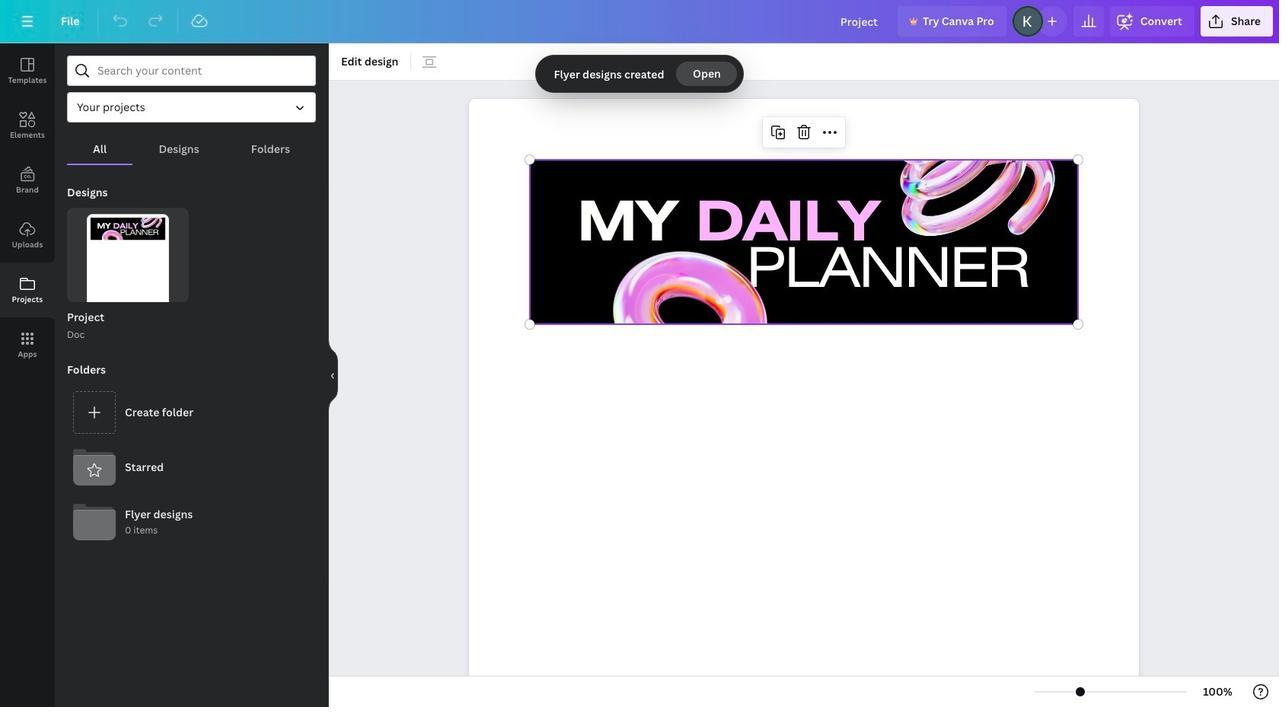 Task type: describe. For each thing, give the bounding box(es) containing it.
Search your content search field
[[97, 56, 306, 85]]

Design title text field
[[828, 6, 891, 37]]

Zoom button
[[1193, 680, 1242, 704]]



Task type: locate. For each thing, give the bounding box(es) containing it.
None text field
[[469, 91, 1139, 707]]

group
[[67, 208, 188, 342], [67, 208, 188, 330]]

hide image
[[328, 339, 338, 412]]

main menu bar
[[0, 0, 1279, 43]]

status
[[536, 56, 743, 92]]

side panel tab list
[[0, 43, 55, 372]]

Select ownership filter button
[[67, 92, 316, 123]]



Task type: vqa. For each thing, say whether or not it's contained in the screenshot.
Design title Text Field
yes



